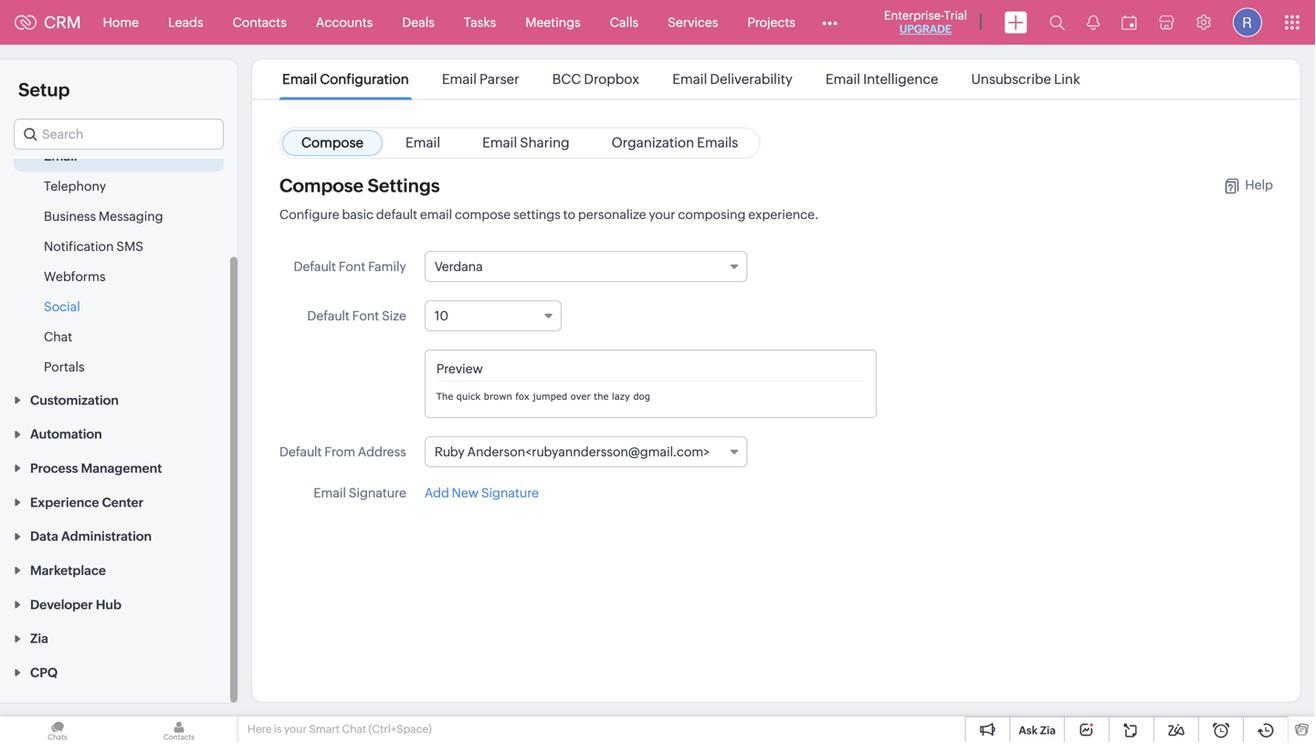 Task type: vqa. For each thing, say whether or not it's contained in the screenshot.
sixth row from the top
no



Task type: locate. For each thing, give the bounding box(es) containing it.
search element
[[1039, 0, 1076, 45]]

chat down social
[[44, 330, 72, 344]]

0 horizontal spatial signature
[[349, 486, 406, 501]]

email intelligence link
[[823, 71, 941, 87]]

webforms link
[[44, 268, 106, 286]]

default down configure
[[294, 259, 336, 274]]

zia right ask
[[1040, 725, 1056, 737]]

1 horizontal spatial signature
[[481, 486, 539, 501]]

home link
[[88, 0, 154, 44]]

process
[[30, 461, 78, 476]]

cpq button
[[0, 656, 237, 690]]

email link
[[386, 130, 460, 156], [44, 147, 77, 165]]

default for default font size
[[307, 309, 350, 323]]

None field
[[14, 119, 224, 150]]

bcc dropbox link
[[550, 71, 642, 87]]

Verdana field
[[425, 251, 748, 282]]

configuration
[[320, 71, 409, 87]]

0 vertical spatial your
[[649, 207, 676, 222]]

email left the 'intelligence'
[[826, 71, 861, 87]]

compose for compose
[[301, 135, 364, 151]]

email for signature
[[314, 486, 346, 501]]

experience
[[30, 495, 99, 510]]

0 vertical spatial font
[[339, 259, 366, 274]]

your right the is
[[284, 723, 307, 736]]

sms
[[116, 239, 143, 254]]

default for default font family
[[294, 259, 336, 274]]

contacts link
[[218, 0, 301, 44]]

zia
[[30, 632, 48, 646], [1040, 725, 1056, 737]]

1 horizontal spatial chat
[[342, 723, 366, 736]]

email link up "settings"
[[386, 130, 460, 156]]

compose up configure
[[280, 175, 364, 196]]

ask zia
[[1019, 725, 1056, 737]]

chat right smart
[[342, 723, 366, 736]]

brown
[[484, 391, 512, 402]]

accounts
[[316, 15, 373, 30]]

composing
[[678, 207, 746, 222]]

2 vertical spatial default
[[280, 445, 322, 459]]

email down services 'link' on the top
[[673, 71, 707, 87]]

list
[[266, 59, 1097, 99]]

region
[[0, 142, 237, 383]]

experience.
[[748, 207, 819, 222]]

here is your smart chat (ctrl+space)
[[248, 723, 432, 736]]

1 vertical spatial default
[[307, 309, 350, 323]]

1 vertical spatial compose
[[280, 175, 364, 196]]

leads link
[[154, 0, 218, 44]]

1 vertical spatial font
[[352, 309, 379, 323]]

2 signature from the left
[[481, 486, 539, 501]]

personalize
[[578, 207, 646, 222]]

email left sharing
[[482, 135, 517, 151]]

default from address
[[280, 445, 406, 459]]

email deliverability
[[673, 71, 793, 87]]

settings
[[368, 175, 440, 196]]

0 vertical spatial chat
[[44, 330, 72, 344]]

emails
[[697, 135, 738, 151]]

search image
[[1050, 15, 1065, 30]]

organization
[[612, 135, 694, 151]]

tasks
[[464, 15, 496, 30]]

telephony
[[44, 179, 106, 194]]

font left size at the left top
[[352, 309, 379, 323]]

social link
[[44, 298, 80, 316]]

font left family
[[339, 259, 366, 274]]

your
[[649, 207, 676, 222], [284, 723, 307, 736]]

developer hub button
[[0, 587, 237, 621]]

0 vertical spatial compose
[[301, 135, 364, 151]]

data
[[30, 530, 58, 544]]

center
[[102, 495, 144, 510]]

customization
[[30, 393, 119, 408]]

create menu element
[[994, 0, 1039, 44]]

projects
[[748, 15, 796, 30]]

data administration
[[30, 530, 152, 544]]

signature right new
[[481, 486, 539, 501]]

email left "configuration"
[[282, 71, 317, 87]]

0 horizontal spatial zia
[[30, 632, 48, 646]]

signature down address
[[349, 486, 406, 501]]

verdana
[[435, 259, 483, 274]]

1 vertical spatial zia
[[1040, 725, 1056, 737]]

zia up cpq
[[30, 632, 48, 646]]

list containing email configuration
[[266, 59, 1097, 99]]

1 vertical spatial your
[[284, 723, 307, 736]]

1 horizontal spatial your
[[649, 207, 676, 222]]

experience center
[[30, 495, 144, 510]]

marketplace
[[30, 564, 106, 578]]

email link up telephony
[[44, 147, 77, 165]]

administration
[[61, 530, 152, 544]]

compose settings
[[280, 175, 440, 196]]

process management button
[[0, 451, 237, 485]]

email down from
[[314, 486, 346, 501]]

email configuration
[[282, 71, 409, 87]]

basic
[[342, 207, 374, 222]]

font for size
[[352, 309, 379, 323]]

chat link
[[44, 328, 72, 346]]

messaging
[[99, 209, 163, 224]]

email parser link
[[439, 71, 522, 87]]

the quick brown fox jumped over the lazy dog
[[436, 391, 650, 402]]

email intelligence
[[826, 71, 939, 87]]

jumped
[[533, 391, 567, 402]]

email for deliverability
[[673, 71, 707, 87]]

developer hub
[[30, 598, 121, 612]]

trial
[[944, 9, 967, 22]]

email left parser
[[442, 71, 477, 87]]

compose up compose settings
[[301, 135, 364, 151]]

email inside email sharing link
[[482, 135, 517, 151]]

automation
[[30, 427, 102, 442]]

dog
[[633, 391, 650, 402]]

email for configuration
[[282, 71, 317, 87]]

0 horizontal spatial your
[[284, 723, 307, 736]]

default left from
[[280, 445, 322, 459]]

Other Modules field
[[810, 8, 850, 37]]

bcc
[[552, 71, 581, 87]]

email parser
[[442, 71, 519, 87]]

profile image
[[1233, 8, 1262, 37]]

services
[[668, 15, 718, 30]]

compose
[[455, 207, 511, 222]]

smart
[[309, 723, 340, 736]]

your left composing
[[649, 207, 676, 222]]

0 vertical spatial zia
[[30, 632, 48, 646]]

default down 'default font family'
[[307, 309, 350, 323]]

email up "settings"
[[406, 135, 440, 151]]

email for intelligence
[[826, 71, 861, 87]]

0 vertical spatial default
[[294, 259, 336, 274]]



Task type: describe. For each thing, give the bounding box(es) containing it.
over
[[571, 391, 591, 402]]

developer
[[30, 598, 93, 612]]

10
[[435, 309, 449, 323]]

tasks link
[[449, 0, 511, 44]]

create menu image
[[1005, 11, 1028, 33]]

1 horizontal spatial email link
[[386, 130, 460, 156]]

bcc dropbox
[[552, 71, 640, 87]]

to
[[563, 207, 576, 222]]

experience center button
[[0, 485, 237, 519]]

0 horizontal spatial email link
[[44, 147, 77, 165]]

deals link
[[388, 0, 449, 44]]

1 signature from the left
[[349, 486, 406, 501]]

Ruby Anderson<rubyanndersson@gmail.com> field
[[425, 437, 748, 468]]

sharing
[[520, 135, 570, 151]]

anderson<rubyanndersson@gmail.com>
[[467, 445, 710, 459]]

intelligence
[[863, 71, 939, 87]]

add new signature
[[425, 486, 539, 501]]

business
[[44, 209, 96, 224]]

link
[[1054, 71, 1081, 87]]

unsubscribe
[[971, 71, 1051, 87]]

organization emails
[[612, 135, 738, 151]]

default for default from address
[[280, 445, 322, 459]]

customization button
[[0, 383, 237, 417]]

the
[[594, 391, 609, 402]]

portals link
[[44, 358, 85, 376]]

process management
[[30, 461, 162, 476]]

Search text field
[[15, 120, 223, 149]]

quick
[[457, 391, 481, 402]]

notification sms
[[44, 239, 143, 254]]

calendar image
[[1122, 15, 1137, 30]]

portals
[[44, 360, 85, 375]]

default font size
[[307, 309, 406, 323]]

font for family
[[339, 259, 366, 274]]

compose for compose settings
[[280, 175, 364, 196]]

logo image
[[15, 15, 37, 30]]

ask
[[1019, 725, 1038, 737]]

meetings link
[[511, 0, 595, 44]]

family
[[368, 259, 406, 274]]

configure
[[280, 207, 339, 222]]

email deliverability link
[[670, 71, 796, 87]]

unsubscribe link link
[[969, 71, 1083, 87]]

contacts image
[[121, 717, 237, 743]]

ruby anderson<rubyanndersson@gmail.com>
[[435, 445, 710, 459]]

email sharing
[[482, 135, 570, 151]]

business messaging link
[[44, 207, 163, 226]]

size
[[382, 309, 406, 323]]

help
[[1245, 178, 1273, 192]]

signals element
[[1076, 0, 1111, 45]]

calls
[[610, 15, 639, 30]]

cpq
[[30, 666, 58, 681]]

meetings
[[525, 15, 581, 30]]

chats image
[[0, 717, 115, 743]]

setup
[[18, 79, 70, 100]]

home
[[103, 15, 139, 30]]

lazy
[[612, 391, 630, 402]]

fox
[[516, 391, 530, 402]]

projects link
[[733, 0, 810, 44]]

services link
[[653, 0, 733, 44]]

crm link
[[15, 13, 81, 32]]

1 vertical spatial chat
[[342, 723, 366, 736]]

default
[[376, 207, 418, 222]]

parser
[[480, 71, 519, 87]]

email for sharing
[[482, 135, 517, 151]]

the
[[436, 391, 453, 402]]

compose link
[[282, 130, 383, 156]]

email up telephony
[[44, 149, 77, 164]]

business messaging
[[44, 209, 163, 224]]

10 field
[[425, 301, 562, 332]]

social
[[44, 300, 80, 314]]

notification
[[44, 239, 114, 254]]

signals image
[[1087, 15, 1100, 30]]

accounts link
[[301, 0, 388, 44]]

deals
[[402, 15, 435, 30]]

ruby
[[435, 445, 465, 459]]

enterprise-
[[884, 9, 944, 22]]

preview
[[436, 362, 483, 376]]

is
[[274, 723, 282, 736]]

contacts
[[233, 15, 287, 30]]

calls link
[[595, 0, 653, 44]]

telephony link
[[44, 177, 106, 195]]

configure basic default email compose settings to personalize your composing experience.
[[280, 207, 819, 222]]

address
[[358, 445, 406, 459]]

region containing email
[[0, 142, 237, 383]]

0 horizontal spatial chat
[[44, 330, 72, 344]]

profile element
[[1222, 0, 1273, 44]]

data administration button
[[0, 519, 237, 553]]

(ctrl+space)
[[369, 723, 432, 736]]

email for parser
[[442, 71, 477, 87]]

enterprise-trial upgrade
[[884, 9, 967, 35]]

default font family
[[294, 259, 406, 274]]

zia inside dropdown button
[[30, 632, 48, 646]]

email inside email "link"
[[406, 135, 440, 151]]

crm
[[44, 13, 81, 32]]

management
[[81, 461, 162, 476]]

leads
[[168, 15, 203, 30]]

notification sms link
[[44, 238, 143, 256]]

email sharing link
[[463, 130, 589, 156]]

1 horizontal spatial zia
[[1040, 725, 1056, 737]]

email configuration link
[[280, 71, 412, 87]]

automation button
[[0, 417, 237, 451]]



